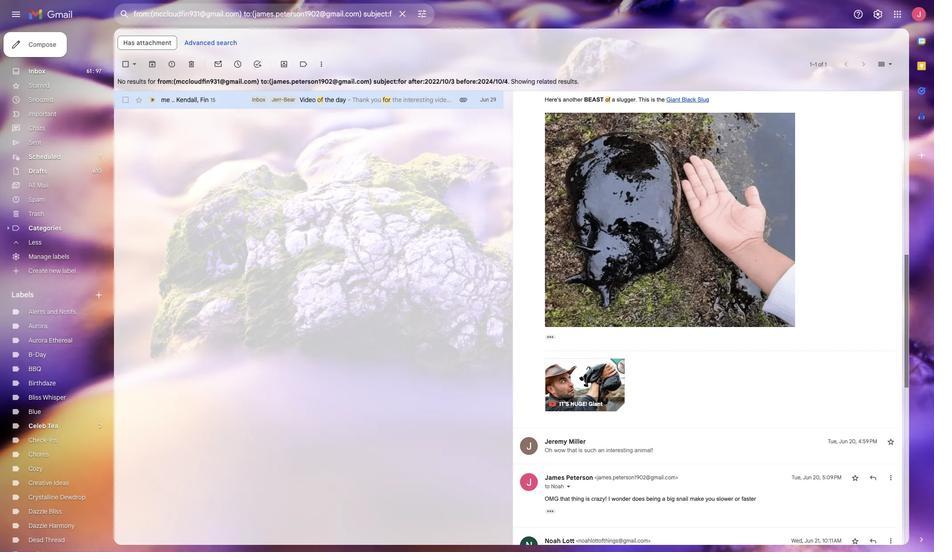 Task type: locate. For each thing, give the bounding box(es) containing it.
has attachment image
[[459, 95, 468, 104]]

inbox inside row
[[252, 96, 266, 103]]

0 horizontal spatial of
[[318, 96, 324, 104]]

2 not starred checkbox from the top
[[851, 536, 860, 545]]

2 dazzle from the top
[[29, 522, 47, 530]]

2 vertical spatial 20,
[[814, 474, 822, 481]]

that
[[568, 447, 577, 454], [561, 496, 570, 502]]

noah right to
[[552, 483, 564, 490]]

not starred image
[[851, 536, 860, 545]]

crystalline dewdrop link
[[29, 493, 86, 501]]

0 vertical spatial <
[[595, 474, 598, 481]]

alerts
[[29, 308, 45, 316]]

2 horizontal spatial of
[[819, 61, 824, 68]]

not starred image right 5:09 pm
[[851, 473, 860, 482]]

2 horizontal spatial 20,
[[850, 438, 858, 445]]

alerts and notifs link
[[29, 308, 76, 316]]

1 vertical spatial for
[[383, 96, 391, 104]]

bbq link
[[29, 365, 41, 373]]

james right am
[[567, 96, 585, 104]]

1 horizontal spatial interesting
[[607, 447, 633, 454]]

jun for tue, jun 20, 2023
[[496, 96, 507, 104]]

tue,
[[483, 96, 495, 104], [829, 438, 839, 445], [792, 474, 803, 481]]

james inside row
[[567, 96, 585, 104]]

< inside james peterson < james.peterson1902@gmail.com >
[[595, 474, 598, 481]]

jun for wed, jun 21, 10:11 am
[[805, 537, 814, 544]]

peterson up show details icon
[[567, 474, 594, 482]]

1 this from the left
[[637, 96, 649, 104]]

1 horizontal spatial black
[[682, 96, 697, 103]]

all mail link
[[29, 181, 49, 189]]

you
[[371, 96, 382, 104], [706, 496, 716, 502]]

jun left 5:09 pm
[[804, 474, 813, 481]]

1 horizontal spatial <
[[595, 474, 598, 481]]

labels
[[12, 291, 34, 299]]

20, left 5:09 pm
[[814, 474, 822, 481]]

peterson left wrote:
[[587, 96, 612, 104]]

0 vertical spatial black
[[682, 96, 697, 103]]

show trimmed content image
[[545, 335, 556, 340], [545, 509, 556, 514]]

0 vertical spatial not starred checkbox
[[851, 473, 860, 482]]

tue, down before:2024/10/4
[[483, 96, 495, 104]]

None search field
[[114, 4, 435, 25]]

jun inside tue, jun 20, 5:09 pm cell
[[804, 474, 813, 481]]

row
[[114, 91, 698, 109]]

main content containing has attachment
[[114, 29, 910, 552]]

0 vertical spatial dazzle
[[29, 508, 47, 516]]

1 horizontal spatial >
[[649, 537, 651, 544]]

8:40
[[542, 96, 555, 104]]

0 vertical spatial aurora
[[29, 322, 47, 330]]

10:11 am
[[823, 537, 842, 544]]

0 vertical spatial james
[[567, 96, 585, 104]]

2 show trimmed content image from the top
[[545, 509, 556, 514]]

no results for from:(mccloudfin931@gmail.com) to:(james.peterson1902@gmail.com) subject:for after:2022/10/3 before:2024/10/4 . showing related results.
[[118, 78, 579, 86]]

main content
[[114, 29, 910, 552]]

mail
[[37, 181, 49, 189]]

2 this from the left
[[639, 96, 650, 103]]

am
[[556, 96, 565, 104]]

> inside noah lott < noahlottofthings@gmail.com >
[[649, 537, 651, 544]]

1 vertical spatial black
[[605, 401, 619, 407]]

1 not starred checkbox from the top
[[851, 473, 860, 482]]

noah lott cell
[[545, 537, 651, 545]]

0 horizontal spatial interesting
[[404, 96, 434, 104]]

0 horizontal spatial not starred image
[[851, 473, 860, 482]]

sent link
[[29, 139, 41, 147]]

aurora down aurora link in the bottom left of the page
[[29, 336, 47, 344]]

aurora
[[29, 322, 47, 330], [29, 336, 47, 344]]

peterson
[[587, 96, 612, 104], [567, 474, 594, 482]]

this right slugger.
[[639, 96, 650, 103]]

starred link
[[29, 82, 50, 90]]

20, for 5:09 pm
[[814, 474, 822, 481]]

2 vertical spatial >
[[649, 537, 651, 544]]

tue, left 5:09 pm
[[792, 474, 803, 481]]

tue, for tue, jun 20, 5:09 pm
[[792, 474, 803, 481]]

jun left 2023
[[496, 96, 507, 104]]

to:(james.peterson1902@gmail.com)
[[261, 78, 372, 86]]

james peterson cell
[[545, 474, 679, 482]]

> inside james peterson < james.peterson1902@gmail.com >
[[676, 474, 679, 481]]

lott
[[563, 537, 575, 545]]

> down omg that thing is crazy! i wonder does being a big snail make you slower or faster
[[649, 537, 651, 544]]

jun left 21,
[[805, 537, 814, 544]]

0 horizontal spatial 20,
[[508, 96, 517, 104]]

wed, jun 21, 10:11 am cell
[[792, 536, 842, 545]]

attachment
[[137, 39, 172, 47]]

the down the subject:for
[[393, 96, 402, 104]]

that down miller
[[568, 447, 577, 454]]

0 vertical spatial bliss
[[29, 393, 41, 402]]

noahlottofthings@gmail.com
[[579, 537, 649, 544]]

1 horizontal spatial inbox
[[252, 96, 266, 103]]

1 horizontal spatial giant
[[667, 96, 681, 103]]

save to photos image
[[781, 310, 789, 319]]

wow
[[555, 447, 566, 454]]

> up omg that thing is crazy! i wonder does being a big snail make you slower or faster
[[676, 474, 679, 481]]

omg
[[545, 496, 559, 502]]

interesting right an
[[607, 447, 633, 454]]

29
[[491, 96, 497, 103]]

20, left 4:59 pm
[[850, 438, 858, 445]]

0 vertical spatial tue,
[[483, 96, 495, 104]]

>
[[633, 96, 636, 104], [676, 474, 679, 481], [649, 537, 651, 544]]

1 vertical spatial not starred image
[[851, 473, 860, 482]]

jun inside tue, jun 20, 4:59 pm cell
[[840, 438, 849, 445]]

dazzle
[[29, 508, 47, 516], [29, 522, 47, 530]]

of right the video
[[318, 96, 324, 104]]

2 vertical spatial tue,
[[792, 474, 803, 481]]

crystalline dewdrop
[[29, 493, 86, 501]]

labels heading
[[12, 291, 94, 299]]

giant left "slug"
[[667, 96, 681, 103]]

1 horizontal spatial 20,
[[814, 474, 822, 481]]

for down the subject:for
[[383, 96, 391, 104]]

1 vertical spatial tue,
[[829, 438, 839, 445]]

1 horizontal spatial tue,
[[792, 474, 803, 481]]

1 aurora from the top
[[29, 322, 47, 330]]

black left "slug"
[[682, 96, 697, 103]]

bliss up the blue
[[29, 393, 41, 402]]

aurora for aurora link in the bottom left of the page
[[29, 322, 47, 330]]

1 vertical spatial 20,
[[850, 438, 858, 445]]

0 vertical spatial inbox
[[29, 67, 45, 75]]

this for slugger.
[[639, 96, 650, 103]]

kendall
[[176, 96, 197, 104]]

0 vertical spatial not starred image
[[887, 437, 896, 446]]

manage
[[29, 253, 51, 261]]

add attachment to drive image.png image
[[763, 310, 771, 319]]

1 vertical spatial not starred checkbox
[[851, 536, 860, 545]]

check-
[[29, 436, 49, 444]]

wed,
[[792, 537, 804, 544]]

bliss down crystalline dewdrop link at the bottom left of page
[[49, 508, 62, 516]]

of for 1 – 1 of 1
[[819, 61, 824, 68]]

a left big
[[663, 496, 666, 502]]

giant black slug link
[[667, 96, 710, 103]]

james up to noah
[[545, 474, 565, 482]]

1 horizontal spatial you
[[706, 496, 716, 502]]

chores
[[29, 451, 49, 459]]

2 the from the left
[[393, 96, 402, 104]]

0 horizontal spatial black
[[605, 401, 619, 407]]

jeremy
[[545, 438, 568, 446]]

you right make
[[706, 496, 716, 502]]

of right –
[[819, 61, 824, 68]]

giant right the huge!
[[589, 401, 603, 407]]

0 vertical spatial interesting
[[404, 96, 434, 104]]

the left giant black slug "link"
[[657, 96, 665, 103]]

inbox inside labels navigation
[[29, 67, 45, 75]]

not starred image for tue, jun 20, 4:59 pm
[[887, 437, 896, 446]]

of right beast
[[606, 96, 611, 103]]

not starred checkbox right 10:11 am on the bottom right of the page
[[851, 536, 860, 545]]

such
[[585, 447, 597, 454]]

None checkbox
[[121, 60, 130, 69]]

james peterson < james.peterson1902@gmail.com >
[[545, 474, 679, 482]]

labels navigation
[[0, 29, 114, 552]]

dazzle down crystalline
[[29, 508, 47, 516]]

advanced
[[185, 39, 215, 47]]

sent
[[29, 139, 41, 147]]

thank
[[352, 96, 370, 104]]

20, for 4:59 pm
[[850, 438, 858, 445]]

1 vertical spatial giant
[[589, 401, 603, 407]]

0 horizontal spatial inbox
[[29, 67, 45, 75]]

not starred image
[[887, 437, 896, 446], [851, 473, 860, 482]]

harmony
[[49, 522, 75, 530]]

thing
[[572, 496, 585, 502]]

add to tasks image
[[253, 60, 262, 69]]

- thank you for the interesting video james!
[[346, 96, 474, 104]]

creative
[[29, 479, 52, 487]]

< right the lott
[[576, 537, 579, 544]]

spam link
[[29, 196, 45, 204]]

1 vertical spatial show trimmed content image
[[545, 509, 556, 514]]

610
[[93, 168, 102, 174]]

dead
[[29, 536, 43, 544]]

1 show trimmed content image from the top
[[545, 335, 556, 340]]

not starred checkbox for james peterson
[[851, 473, 860, 482]]

1 vertical spatial dazzle
[[29, 522, 47, 530]]

is
[[650, 96, 655, 104], [652, 96, 656, 103], [579, 447, 583, 454], [586, 496, 590, 502]]

1 vertical spatial <
[[576, 537, 579, 544]]

> right wrote:
[[633, 96, 636, 104]]

1
[[811, 61, 813, 68], [816, 61, 818, 68], [826, 61, 828, 68], [100, 153, 102, 160]]

0 horizontal spatial >
[[633, 96, 636, 104]]

< inside noah lott < noahlottofthings@gmail.com >
[[576, 537, 579, 544]]

dazzle bliss
[[29, 508, 62, 516]]

1 horizontal spatial not starred image
[[887, 437, 896, 446]]

peterson inside row
[[587, 96, 612, 104]]

noah left the lott
[[545, 537, 561, 545]]

0 horizontal spatial james
[[545, 474, 565, 482]]

creative ideas link
[[29, 479, 69, 487]]

that down show details icon
[[561, 496, 570, 502]]

you right the thank
[[371, 96, 382, 104]]

,
[[197, 96, 199, 104]]

blue link
[[29, 408, 41, 416]]

b-
[[29, 351, 35, 359]]

1 – 1 of 1
[[811, 61, 828, 68]]

dazzle harmony
[[29, 522, 75, 530]]

this right wrote:
[[637, 96, 649, 104]]

tue, left 4:59 pm
[[829, 438, 839, 445]]

1 horizontal spatial the
[[393, 96, 402, 104]]

clear search image
[[394, 5, 412, 23]]

20, left 2023
[[508, 96, 517, 104]]

inbox left jerr-
[[252, 96, 266, 103]]

1 horizontal spatial a
[[656, 96, 660, 104]]

2 horizontal spatial the
[[657, 96, 665, 103]]

0 vertical spatial you
[[371, 96, 382, 104]]

cozy link
[[29, 465, 43, 473]]

1 vertical spatial snail
[[677, 496, 689, 502]]

not starred image right 4:59 pm
[[887, 437, 896, 446]]

0 vertical spatial >
[[633, 96, 636, 104]]

-
[[348, 96, 351, 104]]

1 vertical spatial inbox
[[252, 96, 266, 103]]

this inside row
[[637, 96, 649, 104]]

the left day at the top of the page
[[325, 96, 334, 104]]

0 horizontal spatial giant
[[589, 401, 603, 407]]

Not starred checkbox
[[851, 473, 860, 482], [851, 536, 860, 545]]

aurora down alerts at the left
[[29, 322, 47, 330]]

0 horizontal spatial <
[[576, 537, 579, 544]]

create
[[29, 267, 48, 275]]

2 horizontal spatial >
[[676, 474, 679, 481]]

0 vertical spatial noah
[[552, 483, 564, 490]]

tue, for tue, jun 20, 2023
[[483, 96, 495, 104]]

2 aurora from the top
[[29, 336, 47, 344]]

jun left 4:59 pm
[[840, 438, 849, 445]]

jun for tue, jun 20, 5:09 pm
[[804, 474, 813, 481]]

label
[[62, 267, 76, 275]]

a left slugger.
[[612, 96, 616, 103]]

20, inside row
[[508, 96, 517, 104]]

related
[[537, 78, 557, 86]]

dazzle up 'dead'
[[29, 522, 47, 530]]

snail left "slug"
[[685, 96, 698, 104]]

dead thread link
[[29, 536, 65, 544]]

1 vertical spatial interesting
[[607, 447, 633, 454]]

jun inside wed, jun 21, 10:11 am cell
[[805, 537, 814, 544]]

report spam image
[[168, 60, 176, 69]]

a
[[656, 96, 660, 104], [612, 96, 616, 103], [663, 496, 666, 502]]

for right results at left top
[[148, 78, 156, 86]]

more image
[[317, 60, 326, 69]]

1 horizontal spatial bliss
[[49, 508, 62, 516]]

0 horizontal spatial a
[[612, 96, 616, 103]]

0 vertical spatial show trimmed content image
[[545, 335, 556, 340]]

0 horizontal spatial the
[[325, 96, 334, 104]]

compose button
[[4, 32, 67, 57]]

and
[[47, 308, 58, 316]]

20,
[[508, 96, 517, 104], [850, 438, 858, 445], [814, 474, 822, 481]]

1 vertical spatial >
[[676, 474, 679, 481]]

20, for 2023
[[508, 96, 517, 104]]

day
[[35, 351, 46, 359]]

1 horizontal spatial james
[[567, 96, 585, 104]]

0 vertical spatial for
[[148, 78, 156, 86]]

1 vertical spatial aurora
[[29, 336, 47, 344]]

8:40 am  james peterson wrote: > this is a volcano snail
[[540, 96, 698, 104]]

omg that thing is crazy! i wonder does being a big snail make you slower or faster
[[545, 496, 757, 502]]

less button
[[0, 235, 107, 250]]

chats
[[29, 124, 45, 132]]

0 vertical spatial peterson
[[587, 96, 612, 104]]

0 horizontal spatial tue,
[[483, 96, 495, 104]]

being
[[647, 496, 661, 502]]

create new label
[[29, 267, 76, 275]]

black left slug! at bottom right
[[605, 401, 619, 407]]

a left volcano
[[656, 96, 660, 104]]

< up the crazy!
[[595, 474, 598, 481]]

interesting
[[404, 96, 434, 104], [607, 447, 633, 454]]

not starred checkbox right 5:09 pm
[[851, 473, 860, 482]]

snail right big
[[677, 496, 689, 502]]

tea
[[47, 422, 58, 430]]

james
[[567, 96, 585, 104], [545, 474, 565, 482]]

1 dazzle from the top
[[29, 508, 47, 516]]

interesting down after:2022/10/3
[[404, 96, 434, 104]]

2 horizontal spatial tue,
[[829, 438, 839, 445]]

or
[[736, 496, 741, 502]]

inbox up starred at left top
[[29, 67, 45, 75]]

> inside row
[[633, 96, 636, 104]]

this for >
[[637, 96, 649, 104]]

download attachment image.png image
[[745, 310, 754, 320]]

tue, inside row
[[483, 96, 495, 104]]

1 horizontal spatial of
[[606, 96, 611, 103]]

toggle split pane mode image
[[878, 60, 887, 69]]

0 vertical spatial snail
[[685, 96, 698, 104]]

crazy!
[[592, 496, 607, 502]]

0 vertical spatial 20,
[[508, 96, 517, 104]]

tab list
[[910, 29, 935, 520]]

None checkbox
[[121, 95, 130, 104]]



Task type: describe. For each thing, give the bounding box(es) containing it.
of for here's another beast of a slugger. this is the giant black slug
[[606, 96, 611, 103]]

1 vertical spatial that
[[561, 496, 570, 502]]

tue, for tue, jun 20, 4:59 pm
[[829, 438, 839, 445]]

jerr-
[[272, 96, 284, 103]]

blue
[[29, 408, 41, 416]]

slug!
[[620, 401, 633, 407]]

important
[[29, 110, 56, 118]]

results.
[[559, 78, 579, 86]]

Search mail text field
[[134, 10, 392, 19]]

wed, jun 21, 10:11 am
[[792, 537, 842, 544]]

here's another beast of a slugger. this is the giant black slug
[[545, 96, 710, 103]]

jerr-bear
[[272, 96, 296, 103]]

jun for tue, jun 20, 4:59 pm
[[840, 438, 849, 445]]

main menu image
[[11, 9, 21, 20]]

not starred image for tue, jun 20, 5:09 pm
[[851, 473, 860, 482]]

:
[[93, 68, 94, 74]]

drafts
[[29, 167, 47, 175]]

a inside row
[[656, 96, 660, 104]]

1 inside labels navigation
[[100, 153, 102, 160]]

2
[[99, 422, 102, 429]]

b-day
[[29, 351, 46, 359]]

thread
[[45, 536, 65, 544]]

day
[[336, 96, 346, 104]]

1 horizontal spatial for
[[383, 96, 391, 104]]

i
[[609, 496, 611, 502]]

celeb tea
[[29, 422, 58, 430]]

celeb tea link
[[29, 422, 58, 430]]

b-day link
[[29, 351, 46, 359]]

1 vertical spatial peterson
[[567, 474, 594, 482]]

check-ins link
[[29, 436, 58, 444]]

all mail
[[29, 181, 49, 189]]

labels
[[53, 253, 69, 261]]

dead thread
[[29, 536, 65, 544]]

support image
[[854, 9, 865, 20]]

here's
[[545, 96, 562, 103]]

jun left the 29
[[481, 96, 489, 103]]

3 the from the left
[[657, 96, 665, 103]]

archive image
[[148, 60, 157, 69]]

after:2022/10/3
[[409, 78, 455, 86]]

dazzle bliss link
[[29, 508, 62, 516]]

dazzle for dazzle bliss
[[29, 508, 47, 516]]

chats link
[[29, 124, 45, 132]]

0 horizontal spatial bliss
[[29, 393, 41, 402]]

advanced search options image
[[414, 5, 431, 23]]

ethereal
[[49, 336, 73, 344]]

interesting inside row
[[404, 96, 434, 104]]

settings image
[[873, 9, 884, 20]]

slower
[[717, 496, 734, 502]]

birthdaze
[[29, 379, 56, 387]]

dazzle harmony link
[[29, 522, 75, 530]]

..
[[172, 96, 175, 104]]

tue, jun 20, 4:59 pm
[[829, 438, 878, 445]]

< for noah lott
[[576, 537, 579, 544]]

< for james peterson
[[595, 474, 598, 481]]

animal!
[[635, 447, 654, 454]]

2023
[[519, 96, 533, 104]]

show details image
[[566, 484, 572, 489]]

big
[[668, 496, 675, 502]]

wrote:
[[613, 96, 631, 104]]

creative ideas
[[29, 479, 69, 487]]

oh
[[545, 447, 553, 454]]

21,
[[816, 537, 822, 544]]

ins
[[49, 436, 58, 444]]

subject:for
[[374, 78, 407, 86]]

ideas
[[54, 479, 69, 487]]

tue, jun 20, 5:09 pm cell
[[792, 473, 842, 482]]

alerts and notifs
[[29, 308, 76, 316]]

2 horizontal spatial a
[[663, 496, 666, 502]]

Not starred checkbox
[[887, 437, 896, 446]]

chores link
[[29, 451, 49, 459]]

scheduled
[[29, 153, 61, 161]]

search mail image
[[117, 6, 133, 22]]

results
[[127, 78, 146, 86]]

all
[[29, 181, 35, 189]]

bear
[[284, 96, 296, 103]]

before:2024/10/4
[[457, 78, 508, 86]]

spam
[[29, 196, 45, 204]]

notifs
[[59, 308, 76, 316]]

0 horizontal spatial for
[[148, 78, 156, 86]]

to noah
[[545, 483, 564, 490]]

to
[[545, 483, 550, 490]]

row containing me
[[114, 91, 698, 109]]

1 vertical spatial bliss
[[49, 508, 62, 516]]

james!
[[452, 96, 472, 104]]

has
[[123, 39, 135, 47]]

aurora ethereal
[[29, 336, 73, 344]]

bliss whisper
[[29, 393, 66, 402]]

labels image
[[299, 60, 308, 69]]

tue, jun 20, 2023
[[482, 96, 535, 104]]

0 vertical spatial that
[[568, 447, 577, 454]]

huge!
[[571, 401, 588, 407]]

gmail image
[[29, 5, 77, 23]]

0 horizontal spatial you
[[371, 96, 382, 104]]

> for lott
[[649, 537, 651, 544]]

not starred checkbox for noah lott
[[851, 536, 860, 545]]

image.png image
[[545, 113, 796, 327]]

check-ins
[[29, 436, 58, 444]]

it's huge! giant black slug! link
[[538, 358, 633, 412]]

oh wow that is such an interesting animal!
[[545, 447, 654, 454]]

delete image
[[187, 60, 196, 69]]

dazzle for dazzle harmony
[[29, 522, 47, 530]]

tue, jun 20, 4:59 pm cell
[[829, 437, 878, 446]]

> for peterson
[[676, 474, 679, 481]]

jeremy miller
[[545, 438, 586, 446]]

birthdaze link
[[29, 379, 56, 387]]

.
[[508, 78, 510, 86]]

noah lott < noahlottofthings@gmail.com >
[[545, 537, 651, 545]]

0 vertical spatial giant
[[667, 96, 681, 103]]

snoozed link
[[29, 96, 53, 104]]

61
[[87, 68, 92, 74]]

–
[[813, 61, 816, 68]]

does
[[633, 496, 645, 502]]

scheduled link
[[29, 153, 61, 161]]

snooze image
[[234, 60, 242, 69]]

trash link
[[29, 210, 44, 218]]

manage labels link
[[29, 253, 69, 261]]

aurora for aurora ethereal
[[29, 336, 47, 344]]

move to inbox image
[[280, 60, 289, 69]]

1 vertical spatial noah
[[545, 537, 561, 545]]

1 vertical spatial you
[[706, 496, 716, 502]]

1 the from the left
[[325, 96, 334, 104]]

1 vertical spatial james
[[545, 474, 565, 482]]

advanced search
[[185, 39, 237, 47]]

categories
[[29, 224, 62, 232]]



Task type: vqa. For each thing, say whether or not it's contained in the screenshot.
More
no



